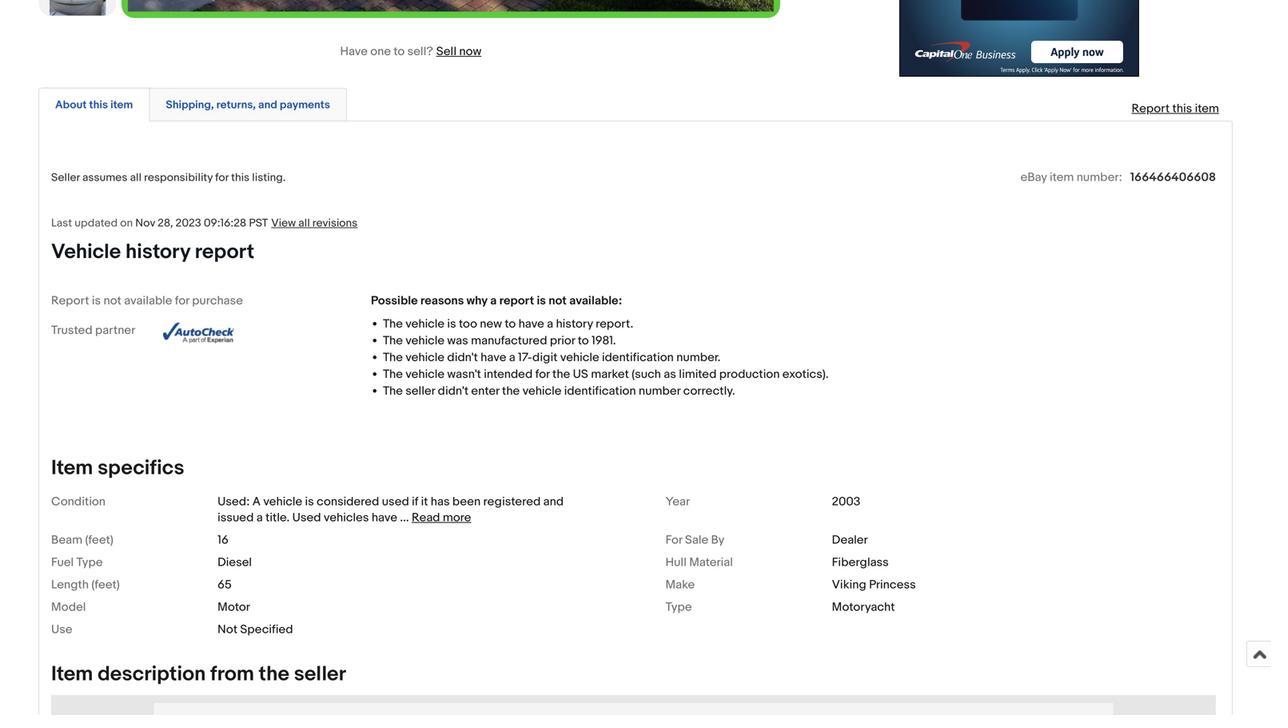 Task type: locate. For each thing, give the bounding box(es) containing it.
1 horizontal spatial all
[[299, 217, 310, 230]]

and inside "used: a vehicle is considered used if it has been registered and issued a title. used vehicles have ..."
[[544, 495, 564, 509]]

0 horizontal spatial and
[[258, 98, 277, 112]]

not up partner
[[104, 294, 121, 308]]

2 vertical spatial have
[[372, 511, 397, 525]]

17-
[[518, 351, 533, 365]]

item
[[110, 98, 133, 112], [1195, 102, 1220, 116], [1050, 170, 1074, 185]]

a left 17-
[[509, 351, 516, 365]]

1 vertical spatial item
[[51, 662, 93, 687]]

2 horizontal spatial have
[[519, 317, 544, 331]]

0 horizontal spatial not
[[104, 294, 121, 308]]

more
[[443, 511, 471, 525]]

(feet)
[[85, 533, 113, 548], [91, 578, 120, 592]]

view all revisions link
[[268, 216, 358, 230]]

is
[[92, 294, 101, 308], [537, 294, 546, 308], [447, 317, 456, 331], [305, 495, 314, 509]]

too
[[459, 317, 477, 331]]

report up 166466406608
[[1132, 102, 1170, 116]]

didn't
[[447, 351, 478, 365], [438, 384, 469, 399]]

0 vertical spatial type
[[76, 556, 103, 570]]

1 vertical spatial report
[[51, 294, 89, 308]]

1 horizontal spatial history
[[556, 317, 593, 331]]

and inside button
[[258, 98, 277, 112]]

to left 1981.
[[578, 334, 589, 348]]

tab list containing about this item
[[38, 85, 1233, 122]]

wasn't
[[447, 367, 481, 382]]

this for report
[[1173, 102, 1193, 116]]

2 vertical spatial for
[[536, 367, 550, 382]]

sell now link
[[436, 44, 482, 58]]

issued
[[218, 511, 254, 525]]

1 horizontal spatial not
[[549, 294, 567, 308]]

exotics).
[[783, 367, 829, 382]]

is up used
[[305, 495, 314, 509]]

1 horizontal spatial seller
[[406, 384, 435, 399]]

this up 166466406608
[[1173, 102, 1193, 116]]

1 item from the top
[[51, 456, 93, 481]]

updated
[[75, 217, 118, 230]]

condition
[[51, 495, 106, 509]]

have
[[519, 317, 544, 331], [481, 351, 507, 365], [372, 511, 397, 525]]

4 the from the top
[[383, 367, 403, 382]]

this
[[89, 98, 108, 112], [1173, 102, 1193, 116], [231, 171, 250, 185]]

as
[[664, 367, 676, 382]]

is inside the vehicle is too new to have a history report. the vehicle was manufactured prior to 1981. the vehicle didn't have a 17-digit vehicle identification number. the vehicle wasn't intended for the us market (such as limited production exotics). the seller didn't enter the vehicle identification number correctly.
[[447, 317, 456, 331]]

0 horizontal spatial history
[[126, 240, 190, 265]]

about this item
[[55, 98, 133, 112]]

1981.
[[592, 334, 616, 348]]

a
[[490, 294, 497, 308], [547, 317, 553, 331], [509, 351, 516, 365], [257, 511, 263, 525]]

0 horizontal spatial have
[[372, 511, 397, 525]]

(feet) right length
[[91, 578, 120, 592]]

2 vertical spatial to
[[578, 334, 589, 348]]

have down used
[[372, 511, 397, 525]]

have inside "used: a vehicle is considered used if it has been registered and issued a title. used vehicles have ..."
[[372, 511, 397, 525]]

0 vertical spatial for
[[215, 171, 229, 185]]

28,
[[158, 217, 173, 230]]

item for item specifics
[[51, 456, 93, 481]]

2 horizontal spatial for
[[536, 367, 550, 382]]

why
[[467, 294, 488, 308]]

1 vertical spatial the
[[502, 384, 520, 399]]

tab list
[[38, 85, 1233, 122]]

report
[[195, 240, 255, 265], [500, 294, 534, 308]]

specified
[[240, 623, 293, 637]]

0 vertical spatial the
[[553, 367, 570, 382]]

us
[[573, 367, 588, 382]]

a up prior
[[547, 317, 553, 331]]

and right registered
[[544, 495, 564, 509]]

have one to sell? sell now
[[340, 44, 482, 58]]

0 vertical spatial report
[[1132, 102, 1170, 116]]

item up 'condition'
[[51, 456, 93, 481]]

0 vertical spatial to
[[394, 44, 405, 58]]

for for available
[[175, 294, 189, 308]]

a down the a
[[257, 511, 263, 525]]

0 vertical spatial item
[[51, 456, 93, 481]]

identification up (such
[[602, 351, 674, 365]]

2 horizontal spatial the
[[553, 367, 570, 382]]

all right assumes
[[130, 171, 142, 185]]

1 horizontal spatial this
[[231, 171, 250, 185]]

item right 'ebay'
[[1050, 170, 1074, 185]]

history down the 28,
[[126, 240, 190, 265]]

item up 166466406608
[[1195, 102, 1220, 116]]

have up intended
[[481, 351, 507, 365]]

the
[[383, 317, 403, 331], [383, 334, 403, 348], [383, 351, 403, 365], [383, 367, 403, 382], [383, 384, 403, 399]]

and right the returns,
[[258, 98, 277, 112]]

1 vertical spatial all
[[299, 217, 310, 230]]

is up manufactured
[[537, 294, 546, 308]]

1 vertical spatial type
[[666, 600, 692, 615]]

vehicle inside "used: a vehicle is considered used if it has been registered and issued a title. used vehicles have ..."
[[263, 495, 302, 509]]

is left too
[[447, 317, 456, 331]]

5 the from the top
[[383, 384, 403, 399]]

history inside the vehicle is too new to have a history report. the vehicle was manufactured prior to 1981. the vehicle didn't have a 17-digit vehicle identification number. the vehicle wasn't intended for the us market (such as limited production exotics). the seller didn't enter the vehicle identification number correctly.
[[556, 317, 593, 331]]

1 vertical spatial (feet)
[[91, 578, 120, 592]]

0 vertical spatial seller
[[406, 384, 435, 399]]

report down the 09:16:28
[[195, 240, 255, 265]]

0 horizontal spatial seller
[[294, 662, 346, 687]]

item for about this item
[[110, 98, 133, 112]]

prior
[[550, 334, 575, 348]]

1 vertical spatial identification
[[564, 384, 636, 399]]

1 vertical spatial for
[[175, 294, 189, 308]]

2023
[[176, 217, 201, 230]]

report.
[[596, 317, 634, 331]]

to up manufactured
[[505, 317, 516, 331]]

have up manufactured
[[519, 317, 544, 331]]

0 vertical spatial history
[[126, 240, 190, 265]]

didn't down wasn't
[[438, 384, 469, 399]]

length
[[51, 578, 89, 592]]

2 vertical spatial the
[[259, 662, 289, 687]]

report up the new
[[500, 294, 534, 308]]

0 horizontal spatial all
[[130, 171, 142, 185]]

0 horizontal spatial type
[[76, 556, 103, 570]]

report up trusted
[[51, 294, 89, 308]]

1 vertical spatial have
[[481, 351, 507, 365]]

0 horizontal spatial this
[[89, 98, 108, 112]]

and
[[258, 98, 277, 112], [544, 495, 564, 509]]

for down digit
[[536, 367, 550, 382]]

last
[[51, 217, 72, 230]]

0 vertical spatial report
[[195, 240, 255, 265]]

about
[[55, 98, 87, 112]]

1 horizontal spatial for
[[215, 171, 229, 185]]

viking princess
[[832, 578, 916, 592]]

it
[[421, 495, 428, 509]]

0 horizontal spatial report
[[51, 294, 89, 308]]

1 vertical spatial history
[[556, 317, 593, 331]]

year
[[666, 495, 690, 509]]

the left us
[[553, 367, 570, 382]]

1 horizontal spatial report
[[1132, 102, 1170, 116]]

trusted partner
[[51, 323, 135, 338]]

payments
[[280, 98, 330, 112]]

registered
[[483, 495, 541, 509]]

type
[[76, 556, 103, 570], [666, 600, 692, 615]]

type down the make
[[666, 600, 692, 615]]

1 vertical spatial report
[[500, 294, 534, 308]]

history up prior
[[556, 317, 593, 331]]

used
[[382, 495, 409, 509]]

(feet) up fuel type
[[85, 533, 113, 548]]

used:
[[218, 495, 250, 509]]

1 horizontal spatial item
[[1050, 170, 1074, 185]]

1 vertical spatial seller
[[294, 662, 346, 687]]

1 horizontal spatial and
[[544, 495, 564, 509]]

identification down market
[[564, 384, 636, 399]]

0 vertical spatial identification
[[602, 351, 674, 365]]

beam
[[51, 533, 82, 548]]

1 vertical spatial to
[[505, 317, 516, 331]]

2 item from the top
[[51, 662, 93, 687]]

1 vertical spatial and
[[544, 495, 564, 509]]

history
[[126, 240, 190, 265], [556, 317, 593, 331]]

a inside "used: a vehicle is considered used if it has been registered and issued a title. used vehicles have ..."
[[257, 511, 263, 525]]

16
[[218, 533, 229, 548]]

a
[[253, 495, 261, 509]]

purchase
[[192, 294, 243, 308]]

listing.
[[252, 171, 286, 185]]

for for responsibility
[[215, 171, 229, 185]]

sell?
[[408, 44, 433, 58]]

is up trusted partner
[[92, 294, 101, 308]]

report for report is not available for purchase
[[51, 294, 89, 308]]

shipping, returns, and payments button
[[166, 98, 330, 113]]

(such
[[632, 367, 661, 382]]

used: a vehicle is considered used if it has been registered and issued a title. used vehicles have ...
[[218, 495, 564, 525]]

item inside button
[[110, 98, 133, 112]]

1 the from the top
[[383, 317, 403, 331]]

item for report this item
[[1195, 102, 1220, 116]]

1 horizontal spatial the
[[502, 384, 520, 399]]

0 vertical spatial and
[[258, 98, 277, 112]]

type up length (feet)
[[76, 556, 103, 570]]

didn't up wasn't
[[447, 351, 478, 365]]

report is not available for purchase
[[51, 294, 243, 308]]

item
[[51, 456, 93, 481], [51, 662, 93, 687]]

1 horizontal spatial have
[[481, 351, 507, 365]]

this right "about"
[[89, 98, 108, 112]]

item down use
[[51, 662, 93, 687]]

manufactured
[[471, 334, 547, 348]]

all right view at the left top of the page
[[299, 217, 310, 230]]

item description from the seller
[[51, 662, 346, 687]]

the right the from
[[259, 662, 289, 687]]

identification
[[602, 351, 674, 365], [564, 384, 636, 399]]

0 horizontal spatial for
[[175, 294, 189, 308]]

to
[[394, 44, 405, 58], [505, 317, 516, 331], [578, 334, 589, 348]]

the
[[553, 367, 570, 382], [502, 384, 520, 399], [259, 662, 289, 687]]

for right available
[[175, 294, 189, 308]]

about this item button
[[55, 98, 133, 113]]

for right responsibility
[[215, 171, 229, 185]]

vehicle
[[51, 240, 121, 265]]

1 horizontal spatial to
[[505, 317, 516, 331]]

not left 'available:'
[[549, 294, 567, 308]]

this left listing. at top
[[231, 171, 250, 185]]

this inside button
[[89, 98, 108, 112]]

seller
[[406, 384, 435, 399], [294, 662, 346, 687]]

0 vertical spatial all
[[130, 171, 142, 185]]

seller inside the vehicle is too new to have a history report. the vehicle was manufactured prior to 1981. the vehicle didn't have a 17-digit vehicle identification number. the vehicle wasn't intended for the us market (such as limited production exotics). the seller didn't enter the vehicle identification number correctly.
[[406, 384, 435, 399]]

1 horizontal spatial report
[[500, 294, 534, 308]]

item for item description from the seller
[[51, 662, 93, 687]]

has
[[431, 495, 450, 509]]

the down intended
[[502, 384, 520, 399]]

make
[[666, 578, 695, 592]]

2 horizontal spatial this
[[1173, 102, 1193, 116]]

vehicles
[[324, 511, 369, 525]]

item right "about"
[[110, 98, 133, 112]]

0 vertical spatial didn't
[[447, 351, 478, 365]]

was
[[447, 334, 468, 348]]

0 vertical spatial (feet)
[[85, 533, 113, 548]]

possible reasons why a report is not available:
[[371, 294, 622, 308]]

to right one
[[394, 44, 405, 58]]

0 horizontal spatial item
[[110, 98, 133, 112]]

3 the from the top
[[383, 351, 403, 365]]

1 horizontal spatial type
[[666, 600, 692, 615]]

specifics
[[98, 456, 184, 481]]

2 horizontal spatial item
[[1195, 102, 1220, 116]]



Task type: vqa. For each thing, say whether or not it's contained in the screenshot.


Task type: describe. For each thing, give the bounding box(es) containing it.
responsibility
[[144, 171, 213, 185]]

number
[[639, 384, 681, 399]]

not specified
[[218, 623, 293, 637]]

revisions
[[313, 217, 358, 230]]

beam (feet)
[[51, 533, 113, 548]]

65
[[218, 578, 232, 592]]

09:16:28
[[204, 217, 246, 230]]

2 horizontal spatial to
[[578, 334, 589, 348]]

motor
[[218, 600, 250, 615]]

available:
[[570, 294, 622, 308]]

have
[[340, 44, 368, 58]]

princess
[[869, 578, 916, 592]]

sale
[[685, 533, 709, 548]]

title.
[[266, 511, 290, 525]]

0 horizontal spatial report
[[195, 240, 255, 265]]

use
[[51, 623, 72, 637]]

on
[[120, 217, 133, 230]]

from
[[210, 662, 254, 687]]

read
[[412, 511, 440, 525]]

one
[[370, 44, 391, 58]]

market
[[591, 367, 629, 382]]

1 vertical spatial didn't
[[438, 384, 469, 399]]

motoryacht
[[832, 600, 895, 615]]

fiberglass
[[832, 556, 889, 570]]

(feet) for beam (feet)
[[85, 533, 113, 548]]

not
[[218, 623, 238, 637]]

enter
[[471, 384, 500, 399]]

shipping, returns, and payments
[[166, 98, 330, 112]]

diesel
[[218, 556, 252, 570]]

length (feet)
[[51, 578, 120, 592]]

fuel type
[[51, 556, 103, 570]]

0 vertical spatial have
[[519, 317, 544, 331]]

fuel
[[51, 556, 74, 570]]

vehicle history report
[[51, 240, 255, 265]]

returns,
[[216, 98, 256, 112]]

for sale by
[[666, 533, 725, 548]]

...
[[400, 511, 409, 525]]

dealer
[[832, 533, 868, 548]]

if
[[412, 495, 418, 509]]

by
[[711, 533, 725, 548]]

model
[[51, 600, 86, 615]]

nov
[[135, 217, 155, 230]]

intended
[[484, 367, 533, 382]]

2003
[[832, 495, 861, 509]]

shipping,
[[166, 98, 214, 112]]

is inside "used: a vehicle is considered used if it has been registered and issued a title. used vehicles have ..."
[[305, 495, 314, 509]]

ebay item number: 166466406608
[[1021, 170, 1216, 185]]

description
[[98, 662, 206, 687]]

(feet) for length (feet)
[[91, 578, 120, 592]]

the vehicle is too new to have a history report. the vehicle was manufactured prior to 1981. the vehicle didn't have a 17-digit vehicle identification number. the vehicle wasn't intended for the us market (such as limited production exotics). the seller didn't enter the vehicle identification number correctly.
[[383, 317, 829, 399]]

report this item link
[[1124, 94, 1228, 124]]

ebay
[[1021, 170, 1047, 185]]

digit
[[533, 351, 558, 365]]

read more
[[412, 511, 471, 525]]

for inside the vehicle is too new to have a history report. the vehicle was manufactured prior to 1981. the vehicle didn't have a 17-digit vehicle identification number. the vehicle wasn't intended for the us market (such as limited production exotics). the seller didn't enter the vehicle identification number correctly.
[[536, 367, 550, 382]]

2 the from the top
[[383, 334, 403, 348]]

material
[[690, 556, 733, 570]]

1 not from the left
[[104, 294, 121, 308]]

sell
[[436, 44, 457, 58]]

seller assumes all responsibility for this listing.
[[51, 171, 286, 185]]

seller
[[51, 171, 80, 185]]

number:
[[1077, 170, 1123, 185]]

a right why
[[490, 294, 497, 308]]

considered
[[317, 495, 379, 509]]

item specifics
[[51, 456, 184, 481]]

last updated on nov 28, 2023 09:16:28 pst view all revisions
[[51, 217, 358, 230]]

hull
[[666, 556, 687, 570]]

possible
[[371, 294, 418, 308]]

2 not from the left
[[549, 294, 567, 308]]

trusted
[[51, 323, 93, 338]]

hull material
[[666, 556, 733, 570]]

for
[[666, 533, 683, 548]]

available
[[124, 294, 172, 308]]

viking
[[832, 578, 867, 592]]

used
[[292, 511, 321, 525]]

report for report this item
[[1132, 102, 1170, 116]]

been
[[453, 495, 481, 509]]

correctly.
[[683, 384, 735, 399]]

this for about
[[89, 98, 108, 112]]

166466406608
[[1131, 170, 1216, 185]]

0 horizontal spatial to
[[394, 44, 405, 58]]

number.
[[677, 351, 721, 365]]

0 horizontal spatial the
[[259, 662, 289, 687]]

advertisement region
[[900, 0, 1140, 77]]

powered by autocheck image
[[163, 322, 243, 344]]

reasons
[[421, 294, 464, 308]]



